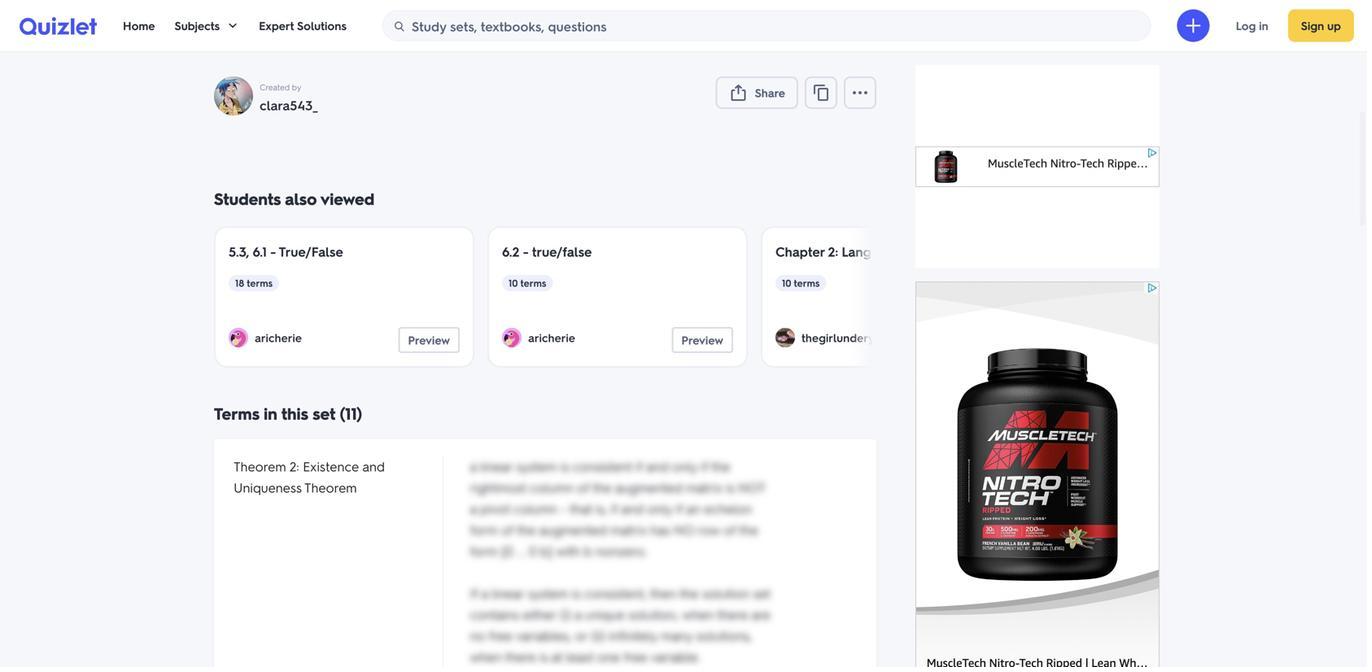 Task type: describe. For each thing, give the bounding box(es) containing it.
0 vertical spatial augmented
[[615, 479, 683, 496]]

b
[[584, 542, 592, 559]]

of right row
[[724, 521, 736, 538]]

2: for chapter
[[828, 243, 838, 260]]

home link
[[123, 0, 155, 51]]

share button
[[716, 76, 798, 109]]

1 quizlet image from the top
[[20, 16, 97, 35]]

0 vertical spatial column
[[530, 479, 574, 496]]

log in button
[[1223, 9, 1282, 42]]

6.1
[[253, 243, 267, 260]]

that
[[570, 500, 592, 517]]

5.3, 6.1 - true/false
[[229, 243, 343, 260]]

(ii)
[[591, 627, 605, 644]]

system inside a linear system is consistent if and only if the rightmost column of the augmented matrix is not a pivot column - that is, if and only if an echelon form of the augmented matrix has no row of the form [0 ... 0 b] with b nonzero.
[[516, 458, 557, 475]]

(11)
[[340, 403, 362, 424]]

if a linear system is consistent, then the solution set contains either (i) a unique solution, when there are no free variables, or (ii) infinitely many solutions, when there is at least one free variable.
[[470, 585, 771, 665]]

1 horizontal spatial free
[[624, 648, 647, 665]]

unique
[[585, 606, 625, 623]]

create image
[[1184, 16, 1203, 35]]

caret down image
[[226, 19, 239, 32]]

thegirlunderyourbed link
[[802, 330, 920, 345]]

the down consistent
[[593, 479, 612, 496]]

a linear system is consistent if and only if the rightmost column of the augmented matrix is not a pivot column - that is, if and only if an echelon form of the augmented matrix has no row of the form [0 ... 0 b] with b nonzero.
[[470, 458, 765, 559]]

the up echelon
[[711, 458, 730, 475]]

pivot
[[480, 500, 510, 517]]

the down echelon
[[739, 521, 758, 538]]

search image
[[393, 20, 406, 33]]

also
[[285, 188, 317, 209]]

uniqueness
[[234, 479, 302, 496]]

rightmost
[[470, 479, 526, 496]]

10 for 6.2
[[509, 277, 518, 289]]

1 vertical spatial augmented
[[539, 521, 607, 538]]

2 quizlet image from the top
[[20, 17, 97, 35]]

if left an
[[676, 500, 683, 517]]

created
[[260, 82, 290, 92]]

aricherie link for true/false
[[528, 330, 582, 345]]

least
[[566, 648, 594, 665]]

...
[[517, 542, 525, 559]]

chapter 2: language of relations link
[[776, 243, 978, 260]]

6.2 - true/false
[[502, 243, 592, 260]]

the up ...
[[517, 521, 536, 538]]

expert solutions link
[[259, 0, 347, 51]]

10 terms for 6.2
[[509, 277, 546, 289]]

theorem 2: existence and uniqueness theorem
[[234, 458, 385, 496]]

a right (i)
[[575, 606, 581, 623]]

[0
[[502, 542, 513, 559]]

sign up
[[1301, 18, 1341, 33]]

in for terms
[[264, 403, 277, 424]]

preview for 5.3, 6.1 - true/false
[[408, 333, 450, 347]]

is left consistent,
[[572, 585, 580, 602]]

0 vertical spatial theorem
[[234, 458, 286, 475]]

either
[[523, 606, 556, 623]]

1 horizontal spatial and
[[621, 500, 644, 517]]

5.3, 6.1 - true/false link
[[229, 243, 343, 260]]

set inside if a linear system is consistent, then the solution set contains either (i) a unique solution, when there are no free variables, or (ii) infinitely many solutions, when there is at least one free variable.
[[753, 585, 771, 602]]

this
[[282, 403, 308, 424]]

students also viewed
[[214, 188, 374, 209]]

infinitely
[[609, 627, 658, 644]]

terms for -
[[520, 277, 546, 289]]

clara543_
[[260, 96, 318, 114]]

10 for chapter
[[782, 277, 791, 289]]

expert
[[259, 18, 294, 33]]

viewed
[[321, 188, 374, 209]]

terms for 6.1
[[247, 277, 273, 289]]

no
[[470, 627, 485, 644]]

with
[[556, 542, 580, 559]]

expert solutions
[[259, 18, 347, 33]]

sign up button
[[1288, 9, 1354, 42]]

18 terms
[[235, 277, 273, 289]]

true/false
[[532, 243, 592, 260]]

of up [0
[[501, 521, 514, 538]]

clara543_ link
[[260, 95, 324, 115]]

0 horizontal spatial set
[[313, 403, 335, 424]]

1 horizontal spatial -
[[523, 243, 529, 260]]

a up rightmost
[[470, 458, 477, 475]]

1 form from the top
[[470, 521, 498, 538]]

0 horizontal spatial -
[[270, 243, 276, 260]]

terms
[[214, 403, 259, 424]]

the inside if a linear system is consistent, then the solution set contains either (i) a unique solution, when there are no free variables, or (ii) infinitely many solutions, when there is at least one free variable.
[[680, 585, 699, 602]]

in for log
[[1259, 18, 1269, 33]]

0 vertical spatial when
[[682, 606, 714, 623]]

variables,
[[516, 627, 572, 644]]

a left pivot on the bottom of page
[[470, 500, 477, 517]]

2: for theorem
[[290, 458, 299, 475]]

preview button for 5.3, 6.1 - true/false
[[398, 327, 460, 353]]

of left relations
[[905, 243, 918, 260]]

1 horizontal spatial matrix
[[686, 479, 722, 496]]

and inside theorem 2: existence and uniqueness theorem
[[362, 458, 385, 475]]

preview for 6.2 - true/false
[[681, 333, 723, 347]]

0 horizontal spatial free
[[489, 627, 512, 644]]

echelon
[[704, 500, 752, 517]]

is left not
[[726, 479, 734, 496]]

aricherie for true/false
[[528, 330, 575, 345]]

by
[[292, 82, 301, 92]]

thegirlunderyourbed
[[802, 330, 914, 345]]

has
[[650, 521, 670, 538]]

1 vertical spatial column
[[514, 500, 557, 517]]

share
[[755, 85, 785, 100]]

Search field
[[383, 11, 1151, 42]]

solutions
[[297, 18, 347, 33]]

is left consistent
[[561, 458, 569, 475]]

an
[[686, 500, 701, 517]]

row
[[698, 521, 720, 538]]

relations
[[922, 243, 978, 260]]

not
[[738, 479, 765, 496]]

variable.
[[651, 648, 701, 665]]



Task type: vqa. For each thing, say whether or not it's contained in the screenshot.
Biology Practice Test
no



Task type: locate. For each thing, give the bounding box(es) containing it.
advertisement element
[[916, 65, 1160, 269], [916, 282, 1160, 667]]

aricherie link
[[255, 330, 308, 345], [528, 330, 582, 345]]

18
[[235, 277, 244, 289]]

1 horizontal spatial in
[[1259, 18, 1269, 33]]

1 vertical spatial there
[[505, 648, 536, 665]]

contains
[[470, 606, 519, 623]]

if
[[636, 458, 643, 475], [701, 458, 708, 475], [611, 500, 618, 517], [676, 500, 683, 517]]

0 horizontal spatial terms
[[247, 277, 273, 289]]

preview button for 6.2 - true/false
[[672, 327, 733, 353]]

preview
[[408, 333, 450, 347], [681, 333, 723, 347]]

terms down chapter
[[794, 277, 820, 289]]

subjects button
[[175, 0, 239, 51]]

10 terms
[[509, 277, 546, 289], [782, 277, 820, 289]]

created by clara543_
[[260, 82, 318, 114]]

if up echelon
[[701, 458, 708, 475]]

6.2 - true/false link
[[502, 243, 592, 260]]

the right then
[[680, 585, 699, 602]]

1 horizontal spatial 10 terms
[[782, 277, 820, 289]]

linear up contains
[[492, 585, 524, 602]]

there down the solution
[[717, 606, 748, 623]]

column right pivot on the bottom of page
[[514, 500, 557, 517]]

chapter
[[776, 243, 825, 260]]

free
[[489, 627, 512, 644], [624, 648, 647, 665]]

0 horizontal spatial aricherie
[[255, 330, 302, 345]]

is left at
[[540, 648, 548, 665]]

2 terms from the left
[[520, 277, 546, 289]]

terms in this set (11)
[[214, 403, 362, 424]]

linear up rightmost
[[480, 458, 513, 475]]

1 vertical spatial linear
[[492, 585, 524, 602]]

1 preview from the left
[[408, 333, 450, 347]]

1 vertical spatial free
[[624, 648, 647, 665]]

b]
[[540, 542, 552, 559]]

if
[[470, 585, 478, 602]]

0 vertical spatial matrix
[[686, 479, 722, 496]]

0
[[529, 542, 536, 559]]

theorem up uniqueness
[[234, 458, 286, 475]]

consistent,
[[584, 585, 647, 602]]

1 horizontal spatial 10
[[782, 277, 791, 289]]

1 vertical spatial when
[[470, 648, 502, 665]]

sign
[[1301, 18, 1324, 33]]

in right log
[[1259, 18, 1269, 33]]

if right consistent
[[636, 458, 643, 475]]

existence
[[303, 458, 359, 475]]

0 vertical spatial in
[[1259, 18, 1269, 33]]

a right if
[[481, 585, 488, 602]]

solution,
[[628, 606, 679, 623]]

theorem
[[234, 458, 286, 475], [304, 479, 357, 496]]

true/false
[[279, 243, 343, 260]]

options element
[[716, 76, 876, 109]]

2: up uniqueness
[[290, 458, 299, 475]]

1 vertical spatial only
[[647, 500, 672, 517]]

0 horizontal spatial 2:
[[290, 458, 299, 475]]

is
[[561, 458, 569, 475], [726, 479, 734, 496], [572, 585, 580, 602], [540, 648, 548, 665]]

1 10 from the left
[[509, 277, 518, 289]]

- left that
[[561, 500, 566, 517]]

0 horizontal spatial and
[[362, 458, 385, 475]]

2 aricherie from the left
[[528, 330, 575, 345]]

0 horizontal spatial preview button
[[398, 327, 460, 353]]

0 vertical spatial form
[[470, 521, 498, 538]]

10 terms down chapter
[[782, 277, 820, 289]]

copy image
[[811, 83, 831, 103]]

10 down chapter
[[782, 277, 791, 289]]

1 vertical spatial 2:
[[290, 458, 299, 475]]

10 terms for chapter
[[782, 277, 820, 289]]

share ios image
[[729, 83, 748, 103]]

- right "6.1"
[[270, 243, 276, 260]]

when up many
[[682, 606, 714, 623]]

form
[[470, 521, 498, 538], [470, 542, 498, 559]]

2 preview from the left
[[681, 333, 723, 347]]

consistent
[[572, 458, 632, 475]]

1 horizontal spatial theorem
[[304, 479, 357, 496]]

0 horizontal spatial theorem
[[234, 458, 286, 475]]

2 form from the top
[[470, 542, 498, 559]]

matrix
[[686, 479, 722, 496], [610, 521, 647, 538]]

terms down 6.2 - true/false
[[520, 277, 546, 289]]

1 horizontal spatial aricherie
[[528, 330, 575, 345]]

- right "6.2"
[[523, 243, 529, 260]]

Search text field
[[412, 11, 1146, 42]]

in inside button
[[1259, 18, 1269, 33]]

term element
[[208, 423, 876, 667]]

column up that
[[530, 479, 574, 496]]

2 horizontal spatial and
[[646, 458, 669, 475]]

1 preview button from the left
[[398, 327, 460, 353]]

language
[[842, 243, 902, 260]]

2: right chapter
[[828, 243, 838, 260]]

in
[[1259, 18, 1269, 33], [264, 403, 277, 424]]

set left (11)
[[313, 403, 335, 424]]

1 vertical spatial theorem
[[304, 479, 357, 496]]

there down the variables, on the left of the page
[[505, 648, 536, 665]]

1 horizontal spatial there
[[717, 606, 748, 623]]

0 vertical spatial there
[[717, 606, 748, 623]]

subjects
[[175, 18, 220, 33]]

and right existence at bottom
[[362, 458, 385, 475]]

0 horizontal spatial 10
[[509, 277, 518, 289]]

are
[[752, 606, 771, 623]]

augmented
[[615, 479, 683, 496], [539, 521, 607, 538]]

0 vertical spatial free
[[489, 627, 512, 644]]

nonzero.
[[596, 542, 647, 559]]

1 vertical spatial form
[[470, 542, 498, 559]]

or
[[575, 627, 588, 644]]

set up are at bottom right
[[753, 585, 771, 602]]

only up has
[[647, 500, 672, 517]]

0 vertical spatial linear
[[480, 458, 513, 475]]

2 aricherie link from the left
[[528, 330, 582, 345]]

None search field
[[382, 10, 1151, 42]]

1 vertical spatial system
[[528, 585, 568, 602]]

-
[[270, 243, 276, 260], [523, 243, 529, 260], [561, 500, 566, 517]]

0 horizontal spatial when
[[470, 648, 502, 665]]

1 horizontal spatial preview button
[[672, 327, 733, 353]]

form down pivot on the bottom of page
[[470, 521, 498, 538]]

aricherie for -
[[255, 330, 302, 345]]

1 vertical spatial set
[[753, 585, 771, 602]]

1 advertisement element from the top
[[916, 65, 1160, 269]]

system up rightmost
[[516, 458, 557, 475]]

there
[[717, 606, 748, 623], [505, 648, 536, 665]]

free down infinitely
[[624, 648, 647, 665]]

1 horizontal spatial when
[[682, 606, 714, 623]]

10 terms down "6.2"
[[509, 277, 546, 289]]

and right consistent
[[646, 458, 669, 475]]

solutions,
[[696, 627, 752, 644]]

2: inside theorem 2: existence and uniqueness theorem
[[290, 458, 299, 475]]

linear inside a linear system is consistent if and only if the rightmost column of the augmented matrix is not a pivot column - that is, if and only if an echelon form of the augmented matrix has no row of the form [0 ... 0 b] with b nonzero.
[[480, 458, 513, 475]]

0 horizontal spatial aricherie link
[[255, 330, 308, 345]]

if right is, in the bottom of the page
[[611, 500, 618, 517]]

1 vertical spatial in
[[264, 403, 277, 424]]

in left "this"
[[264, 403, 277, 424]]

matrix up nonzero.
[[610, 521, 647, 538]]

3 terms from the left
[[794, 277, 820, 289]]

2 preview button from the left
[[672, 327, 733, 353]]

matrix up an
[[686, 479, 722, 496]]

1 horizontal spatial 2:
[[828, 243, 838, 260]]

10 down "6.2"
[[509, 277, 518, 289]]

theorem 2: existence and uniqueness theorem link
[[234, 458, 385, 496]]

- inside a linear system is consistent if and only if the rightmost column of the augmented matrix is not a pivot column - that is, if and only if an echelon form of the augmented matrix has no row of the form [0 ... 0 b] with b nonzero.
[[561, 500, 566, 517]]

2 horizontal spatial -
[[561, 500, 566, 517]]

many
[[661, 627, 693, 644]]

column
[[530, 479, 574, 496], [514, 500, 557, 517]]

home
[[123, 18, 155, 33]]

system inside if a linear system is consistent, then the solution set contains either (i) a unique solution, when there are no free variables, or (ii) infinitely many solutions, when there is at least one free variable.
[[528, 585, 568, 602]]

augmented up 'with'
[[539, 521, 607, 538]]

5.3,
[[229, 243, 249, 260]]

quizlet image
[[20, 16, 97, 35], [20, 17, 97, 35]]

0 horizontal spatial 10 terms
[[509, 277, 546, 289]]

1 horizontal spatial aricherie link
[[528, 330, 582, 345]]

profile picture image
[[214, 76, 253, 116], [229, 328, 248, 347], [502, 328, 522, 347], [776, 328, 795, 347]]

and
[[362, 458, 385, 475], [646, 458, 669, 475], [621, 500, 644, 517]]

log in
[[1236, 18, 1269, 33]]

1 aricherie link from the left
[[255, 330, 308, 345]]

2 10 terms from the left
[[782, 277, 820, 289]]

0 horizontal spatial matrix
[[610, 521, 647, 538]]

system up either
[[528, 585, 568, 602]]

2 horizontal spatial terms
[[794, 277, 820, 289]]

1 horizontal spatial augmented
[[615, 479, 683, 496]]

0 horizontal spatial augmented
[[539, 521, 607, 538]]

only up an
[[672, 458, 697, 475]]

the
[[711, 458, 730, 475], [593, 479, 612, 496], [517, 521, 536, 538], [739, 521, 758, 538], [680, 585, 699, 602]]

then
[[650, 585, 676, 602]]

linear inside if a linear system is consistent, then the solution set contains either (i) a unique solution, when there are no free variables, or (ii) infinitely many solutions, when there is at least one free variable.
[[492, 585, 524, 602]]

form left [0
[[470, 542, 498, 559]]

is,
[[596, 500, 607, 517]]

0 vertical spatial only
[[672, 458, 697, 475]]

aricherie link for -
[[255, 330, 308, 345]]

0 horizontal spatial in
[[264, 403, 277, 424]]

up
[[1327, 18, 1341, 33]]

1 10 terms from the left
[[509, 277, 546, 289]]

0 vertical spatial set
[[313, 403, 335, 424]]

only
[[672, 458, 697, 475], [647, 500, 672, 517]]

and right is, in the bottom of the page
[[621, 500, 644, 517]]

solution
[[702, 585, 750, 602]]

of up that
[[577, 479, 589, 496]]

aricherie
[[255, 330, 302, 345], [528, 330, 575, 345]]

augmented up has
[[615, 479, 683, 496]]

when down no
[[470, 648, 502, 665]]

terms for 2:
[[794, 277, 820, 289]]

1 horizontal spatial terms
[[520, 277, 546, 289]]

of
[[905, 243, 918, 260], [577, 479, 589, 496], [501, 521, 514, 538], [724, 521, 736, 538]]

students
[[214, 188, 281, 209]]

terms
[[247, 277, 273, 289], [520, 277, 546, 289], [794, 277, 820, 289]]

1 horizontal spatial preview
[[681, 333, 723, 347]]

theorem down existence at bottom
[[304, 479, 357, 496]]

(i)
[[560, 606, 571, 623]]

1 vertical spatial advertisement element
[[916, 282, 1160, 667]]

more horizontal image
[[850, 83, 870, 103]]

0 vertical spatial system
[[516, 458, 557, 475]]

1 aricherie from the left
[[255, 330, 302, 345]]

chapter 2: language of relations
[[776, 243, 978, 260]]

no
[[674, 521, 694, 538]]

2 advertisement element from the top
[[916, 282, 1160, 667]]

free down contains
[[489, 627, 512, 644]]

1 vertical spatial matrix
[[610, 521, 647, 538]]

0 vertical spatial advertisement element
[[916, 65, 1160, 269]]

2:
[[828, 243, 838, 260], [290, 458, 299, 475]]

preview button
[[398, 327, 460, 353], [672, 327, 733, 353]]

2 10 from the left
[[782, 277, 791, 289]]

1 horizontal spatial set
[[753, 585, 771, 602]]

one
[[597, 648, 620, 665]]

at
[[551, 648, 562, 665]]

a
[[470, 458, 477, 475], [470, 500, 477, 517], [481, 585, 488, 602], [575, 606, 581, 623]]

0 horizontal spatial preview
[[408, 333, 450, 347]]

1 terms from the left
[[247, 277, 273, 289]]

0 vertical spatial 2:
[[828, 243, 838, 260]]

0 horizontal spatial there
[[505, 648, 536, 665]]

terms right 18
[[247, 277, 273, 289]]

log
[[1236, 18, 1256, 33]]

6.2
[[502, 243, 520, 260]]

set
[[313, 403, 335, 424], [753, 585, 771, 602]]



